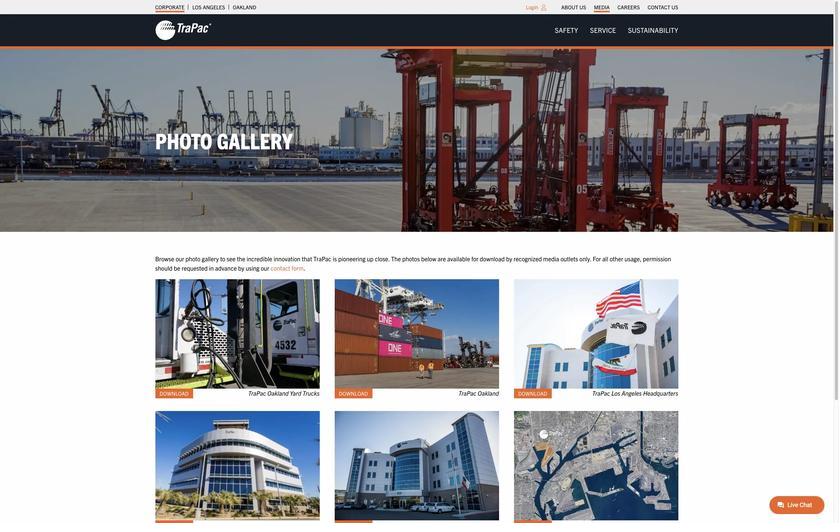 Task type: locate. For each thing, give the bounding box(es) containing it.
1 vertical spatial angeles
[[622, 390, 642, 397]]

oakland
[[233, 4, 256, 10], [268, 390, 289, 397], [478, 390, 499, 397]]

trapac oakland
[[459, 390, 499, 397]]

angeles left oakland link
[[203, 4, 225, 10]]

menu bar containing safety
[[549, 23, 685, 38]]

photo gallery
[[155, 127, 293, 154]]

1 horizontal spatial trapac los angeles headquarters image
[[335, 412, 499, 521]]

corporate image
[[155, 20, 211, 41]]

2 us from the left
[[672, 4, 679, 10]]

for
[[593, 255, 601, 263]]

0 vertical spatial our
[[176, 255, 184, 263]]

los
[[192, 4, 202, 10], [612, 390, 621, 397]]

1 vertical spatial menu bar
[[549, 23, 685, 38]]

close.
[[375, 255, 390, 263]]

menu bar down careers
[[549, 23, 685, 38]]

media link
[[594, 2, 610, 12]]

advance
[[215, 265, 237, 272]]

the
[[391, 255, 401, 263]]

1 horizontal spatial download
[[339, 390, 368, 397]]

main content containing browse our photo gallery to see the incredible innovation that trapac is pioneering up close. the photos below are available for download by recognized media outlets only. for all other usage, permission should be requested in advance by using our
[[0, 255, 686, 524]]

headquarters
[[643, 390, 679, 397]]

1 horizontal spatial us
[[672, 4, 679, 10]]

trapac inside browse our photo gallery to see the incredible innovation that trapac is pioneering up close. the photos below are available for download by recognized media outlets only. for all other usage, permission should be requested in advance by using our
[[314, 255, 332, 263]]

us right contact
[[672, 4, 679, 10]]

available
[[448, 255, 470, 263]]

main content
[[0, 255, 686, 524]]

by down the
[[238, 265, 244, 272]]

1 horizontal spatial oakland
[[268, 390, 289, 397]]

1 vertical spatial by
[[238, 265, 244, 272]]

that
[[302, 255, 312, 263]]

in
[[209, 265, 214, 272]]

1 horizontal spatial by
[[506, 255, 512, 263]]

contact
[[271, 265, 290, 272]]

our
[[176, 255, 184, 263], [261, 265, 269, 272]]

2 horizontal spatial download
[[519, 390, 548, 397]]

1 vertical spatial los
[[612, 390, 621, 397]]

our down incredible
[[261, 265, 269, 272]]

.
[[304, 265, 305, 272]]

tab panel
[[148, 280, 686, 524]]

0 vertical spatial menu bar
[[558, 2, 683, 12]]

download link
[[155, 389, 193, 399], [335, 389, 373, 399], [514, 389, 552, 399]]

trapac for trapac los angeles headquarters
[[593, 390, 610, 397]]

safety link
[[549, 23, 584, 38]]

1 horizontal spatial los
[[612, 390, 621, 397]]

only.
[[580, 255, 592, 263]]

trucks
[[303, 390, 320, 397]]

angeles
[[203, 4, 225, 10], [622, 390, 642, 397]]

yard
[[290, 390, 301, 397]]

tab panel containing trapac oakland yard trucks
[[148, 280, 686, 524]]

2 horizontal spatial oakland
[[478, 390, 499, 397]]

2 download from the left
[[339, 390, 368, 397]]

2 horizontal spatial download link
[[514, 389, 552, 399]]

sustainability
[[628, 26, 679, 34]]

photo
[[186, 255, 200, 263]]

1 vertical spatial our
[[261, 265, 269, 272]]

by
[[506, 255, 512, 263], [238, 265, 244, 272]]

1 us from the left
[[580, 4, 586, 10]]

1 horizontal spatial download link
[[335, 389, 373, 399]]

trapac los angeles aerial map image
[[514, 412, 679, 521]]

safety
[[555, 26, 578, 34]]

3 download link from the left
[[514, 389, 552, 399]]

form
[[292, 265, 304, 272]]

for
[[472, 255, 479, 263]]

trapac
[[314, 255, 332, 263], [248, 390, 266, 397], [459, 390, 477, 397], [593, 390, 610, 397]]

0 vertical spatial by
[[506, 255, 512, 263]]

menu bar up service
[[558, 2, 683, 12]]

2 download link from the left
[[335, 389, 373, 399]]

menu bar
[[558, 2, 683, 12], [549, 23, 685, 38]]

1 download link from the left
[[155, 389, 193, 399]]

be
[[174, 265, 180, 272]]

download for trapac oakland yard trucks
[[160, 390, 189, 397]]

us for contact us
[[672, 4, 679, 10]]

by right the download
[[506, 255, 512, 263]]

oakland for trapac oakland
[[478, 390, 499, 397]]

to
[[220, 255, 225, 263]]

us
[[580, 4, 586, 10], [672, 4, 679, 10]]

3 download from the left
[[519, 390, 548, 397]]

1 download from the left
[[160, 390, 189, 397]]

0 vertical spatial los
[[192, 4, 202, 10]]

oakland link
[[233, 2, 256, 12]]

our up the be
[[176, 255, 184, 263]]

see
[[227, 255, 236, 263]]

0 horizontal spatial download
[[160, 390, 189, 397]]

gallery
[[217, 127, 293, 154]]

browse
[[155, 255, 174, 263]]

download
[[160, 390, 189, 397], [339, 390, 368, 397], [519, 390, 548, 397]]

0 horizontal spatial download link
[[155, 389, 193, 399]]

us right about
[[580, 4, 586, 10]]

0 horizontal spatial us
[[580, 4, 586, 10]]

corporate link
[[155, 2, 185, 12]]

trapac los angeles headquarters image
[[514, 280, 679, 389], [155, 412, 320, 521], [335, 412, 499, 521]]

0 horizontal spatial angeles
[[203, 4, 225, 10]]

angeles left the headquarters at bottom
[[622, 390, 642, 397]]

menu bar containing about us
[[558, 2, 683, 12]]

contact us link
[[648, 2, 679, 12]]

trapac oakland yard trucks image
[[155, 280, 320, 389]]

trapac for trapac oakland
[[459, 390, 477, 397]]

browse our photo gallery to see the incredible innovation that trapac is pioneering up close. the photos below are available for download by recognized media outlets only. for all other usage, permission should be requested in advance by using our
[[155, 255, 671, 272]]



Task type: describe. For each thing, give the bounding box(es) containing it.
los angeles link
[[192, 2, 225, 12]]

trapac oakland yard trucks
[[248, 390, 320, 397]]

is
[[333, 255, 337, 263]]

other
[[610, 255, 624, 263]]

1 horizontal spatial our
[[261, 265, 269, 272]]

about
[[562, 4, 579, 10]]

sustainability link
[[622, 23, 685, 38]]

1 horizontal spatial angeles
[[622, 390, 642, 397]]

trapac los angeles headquarters
[[593, 390, 679, 397]]

service
[[590, 26, 616, 34]]

tab panel inside main content
[[148, 280, 686, 524]]

requested
[[182, 265, 208, 272]]

login link
[[526, 4, 538, 10]]

should
[[155, 265, 173, 272]]

all
[[603, 255, 609, 263]]

are
[[438, 255, 446, 263]]

incredible
[[247, 255, 272, 263]]

contact form link
[[271, 265, 304, 272]]

photos
[[402, 255, 420, 263]]

media
[[594, 4, 610, 10]]

the
[[237, 255, 245, 263]]

innovation
[[274, 255, 301, 263]]

0 horizontal spatial trapac los angeles headquarters image
[[155, 412, 320, 521]]

pioneering
[[338, 255, 366, 263]]

download for trapac oakland
[[339, 390, 368, 397]]

gallery
[[202, 255, 219, 263]]

contact us
[[648, 4, 679, 10]]

2 horizontal spatial trapac los angeles headquarters image
[[514, 280, 679, 389]]

login
[[526, 4, 538, 10]]

up
[[367, 255, 374, 263]]

corporate
[[155, 4, 185, 10]]

careers link
[[618, 2, 640, 12]]

download link for trapac oakland
[[335, 389, 373, 399]]

usage,
[[625, 255, 642, 263]]

contact
[[648, 4, 671, 10]]

below
[[421, 255, 437, 263]]

about us
[[562, 4, 586, 10]]

outlets
[[561, 255, 578, 263]]

0 vertical spatial angeles
[[203, 4, 225, 10]]

recognized
[[514, 255, 542, 263]]

0 horizontal spatial our
[[176, 255, 184, 263]]

about us link
[[562, 2, 586, 12]]

careers
[[618, 4, 640, 10]]

download link for trapac los angeles headquarters
[[514, 389, 552, 399]]

0 horizontal spatial by
[[238, 265, 244, 272]]

oakland for trapac oakland yard trucks
[[268, 390, 289, 397]]

service link
[[584, 23, 622, 38]]

photo
[[155, 127, 213, 154]]

contact form .
[[271, 265, 305, 272]]

permission
[[643, 255, 671, 263]]

download for trapac los angeles headquarters
[[519, 390, 548, 397]]

using
[[246, 265, 260, 272]]

trapac for trapac oakland yard trucks
[[248, 390, 266, 397]]

us for about us
[[580, 4, 586, 10]]

0 horizontal spatial los
[[192, 4, 202, 10]]

0 horizontal spatial oakland
[[233, 4, 256, 10]]

trapac oakland image
[[335, 280, 499, 389]]

download
[[480, 255, 505, 263]]

light image
[[541, 4, 547, 10]]

download link for trapac oakland yard trucks
[[155, 389, 193, 399]]

media
[[544, 255, 559, 263]]

los angeles
[[192, 4, 225, 10]]



Task type: vqa. For each thing, say whether or not it's contained in the screenshot.
menu bar containing About Us
yes



